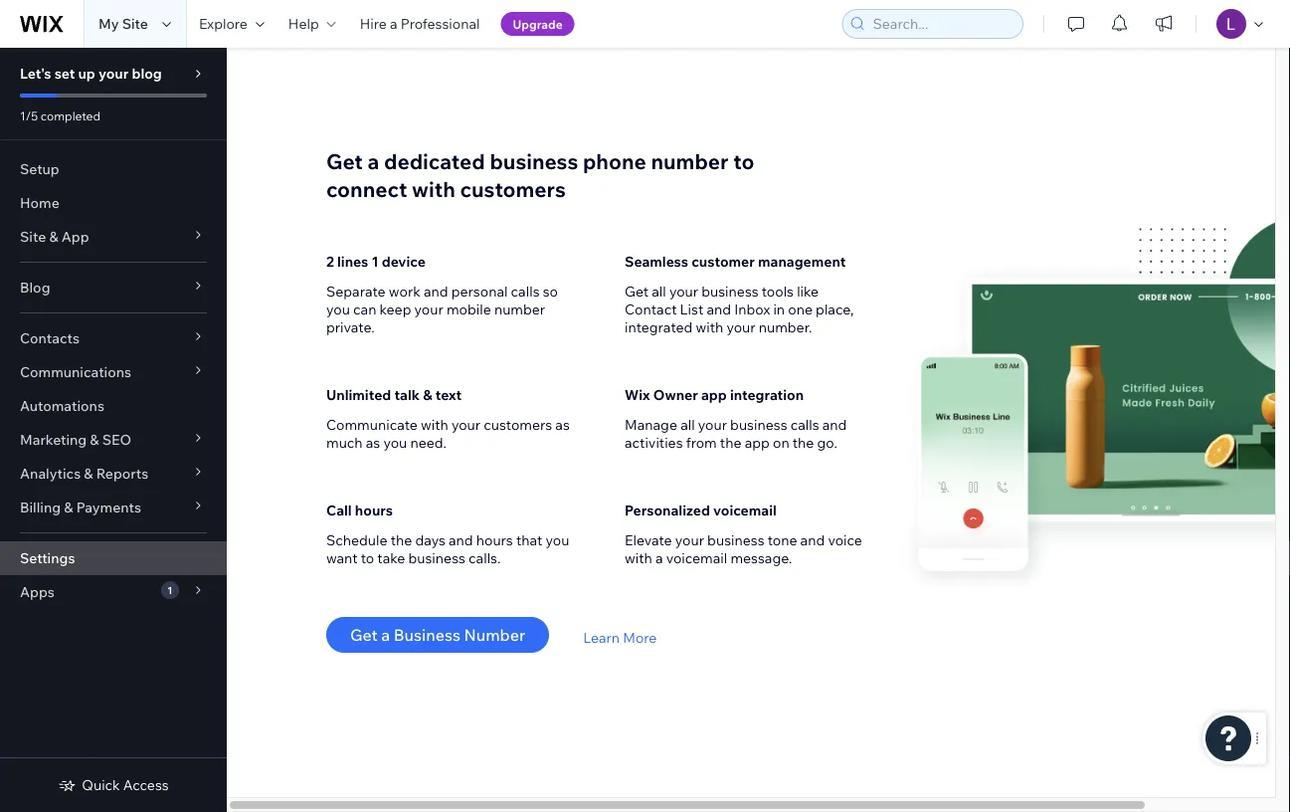 Task type: locate. For each thing, give the bounding box(es) containing it.
2 vertical spatial you
[[546, 532, 570, 549]]

calls inside separate work and personal calls so you can keep your mobile number private.
[[511, 283, 540, 300]]

& left app
[[49, 228, 58, 245]]

number down so
[[495, 301, 546, 318]]

help button
[[277, 0, 348, 48]]

& right talk
[[423, 386, 433, 404]]

1 horizontal spatial app
[[745, 434, 770, 451]]

a up connect on the top left of the page
[[368, 148, 379, 174]]

marketing & seo button
[[0, 423, 227, 457]]

voicemail inside elevate your business tone and voice with a voicemail message.
[[667, 549, 728, 567]]

2 horizontal spatial you
[[546, 532, 570, 549]]

and right tone at the bottom right
[[801, 532, 825, 549]]

a for get a business number
[[382, 625, 390, 645]]

0 horizontal spatial you
[[326, 301, 350, 318]]

0 horizontal spatial number
[[495, 301, 546, 318]]

you for lines
[[326, 301, 350, 318]]

and up go.
[[823, 416, 847, 433]]

work
[[389, 283, 421, 300]]

site inside dropdown button
[[20, 228, 46, 245]]

and inside separate work and personal calls so you can keep your mobile number private.
[[424, 283, 448, 300]]

marketing & seo
[[20, 431, 131, 448]]

all for manage
[[681, 416, 695, 433]]

a for hire a professional
[[390, 15, 398, 32]]

get left business
[[350, 625, 378, 645]]

on
[[773, 434, 790, 451]]

seo
[[102, 431, 131, 448]]

your inside separate work and personal calls so you can keep your mobile number private.
[[415, 301, 444, 318]]

you inside separate work and personal calls so you can keep your mobile number private.
[[326, 301, 350, 318]]

0 horizontal spatial to
[[361, 549, 374, 567]]

all inside "get all your business tools like contact list and inbox in one place, integrated with your number."
[[652, 283, 667, 300]]

you
[[326, 301, 350, 318], [384, 434, 407, 451], [546, 532, 570, 549]]

1 horizontal spatial calls
[[791, 416, 820, 433]]

0 vertical spatial get
[[326, 148, 363, 174]]

separate work and personal calls so you can keep your mobile number private.
[[326, 283, 558, 336]]

0 vertical spatial number
[[651, 148, 729, 174]]

customers
[[460, 176, 566, 202], [484, 416, 553, 433]]

get for get a business number
[[350, 625, 378, 645]]

and up the calls.
[[449, 532, 473, 549]]

a inside hire a professional link
[[390, 15, 398, 32]]

your inside manage all your business calls and activities from the app on the go.
[[699, 416, 728, 433]]

1 vertical spatial get
[[625, 283, 649, 300]]

get up connect on the top left of the page
[[326, 148, 363, 174]]

& for reports
[[84, 465, 93, 482]]

number inside separate work and personal calls so you can keep your mobile number private.
[[495, 301, 546, 318]]

0 vertical spatial calls
[[511, 283, 540, 300]]

tools
[[762, 283, 794, 300]]

1 vertical spatial hours
[[476, 532, 513, 549]]

app
[[61, 228, 89, 245]]

upgrade
[[513, 16, 563, 31]]

& inside 'popup button'
[[64, 499, 73, 516]]

& for app
[[49, 228, 58, 245]]

business inside get a dedicated business phone number to connect with customers
[[490, 148, 578, 174]]

owner
[[654, 386, 699, 404]]

1 right 'lines'
[[372, 253, 379, 270]]

with down the dedicated
[[412, 176, 456, 202]]

and right list at the right of page
[[707, 301, 732, 318]]

get inside button
[[350, 625, 378, 645]]

integration
[[730, 386, 804, 404]]

you up private.
[[326, 301, 350, 318]]

a inside get a dedicated business phone number to connect with customers
[[368, 148, 379, 174]]

tone
[[768, 532, 798, 549]]

billing
[[20, 499, 61, 516]]

1 vertical spatial customers
[[484, 416, 553, 433]]

0 vertical spatial as
[[556, 416, 570, 433]]

1 horizontal spatial site
[[122, 15, 148, 32]]

analytics & reports
[[20, 465, 149, 482]]

app left on
[[745, 434, 770, 451]]

as
[[556, 416, 570, 433], [366, 434, 380, 451]]

so
[[543, 283, 558, 300]]

get for get all your business tools like contact list and inbox in one place, integrated with your number.
[[625, 283, 649, 300]]

your down personalized voicemail
[[676, 532, 705, 549]]

1 horizontal spatial hours
[[476, 532, 513, 549]]

settings link
[[0, 541, 227, 575]]

with down elevate
[[625, 549, 653, 567]]

get for get a dedicated business phone number to connect with customers
[[326, 148, 363, 174]]

1
[[372, 253, 379, 270], [167, 584, 173, 596]]

all up contact
[[652, 283, 667, 300]]

a right "hire"
[[390, 15, 398, 32]]

1 horizontal spatial you
[[384, 434, 407, 451]]

place,
[[816, 301, 854, 318]]

setup
[[20, 160, 59, 178]]

business inside "get all your business tools like contact list and inbox in one place, integrated with your number."
[[702, 283, 759, 300]]

with
[[412, 176, 456, 202], [696, 319, 724, 336], [421, 416, 449, 433], [625, 549, 653, 567]]

quick
[[82, 776, 120, 794]]

personal
[[452, 283, 508, 300]]

the inside schedule the days and hours that you want to take business calls.
[[391, 532, 412, 549]]

schedule
[[326, 532, 388, 549]]

one
[[789, 301, 813, 318]]

0 vertical spatial you
[[326, 301, 350, 318]]

with inside communicate with your customers as much as you need.
[[421, 416, 449, 433]]

to inside schedule the days and hours that you want to take business calls.
[[361, 549, 374, 567]]

calls
[[511, 283, 540, 300], [791, 416, 820, 433]]

mobile
[[447, 301, 491, 318]]

activities
[[625, 434, 683, 451]]

you inside schedule the days and hours that you want to take business calls.
[[546, 532, 570, 549]]

analytics
[[20, 465, 81, 482]]

calls left so
[[511, 283, 540, 300]]

my
[[99, 15, 119, 32]]

elevate
[[625, 532, 672, 549]]

completed
[[41, 108, 101, 123]]

a
[[390, 15, 398, 32], [368, 148, 379, 174], [656, 549, 663, 567], [382, 625, 390, 645]]

blog button
[[0, 271, 227, 305]]

site down home
[[20, 228, 46, 245]]

2 vertical spatial get
[[350, 625, 378, 645]]

help
[[288, 15, 319, 32]]

manage all your business calls and activities from the app on the go.
[[625, 416, 847, 451]]

0 horizontal spatial 1
[[167, 584, 173, 596]]

business inside elevate your business tone and voice with a voicemail message.
[[708, 532, 765, 549]]

hours
[[355, 502, 393, 519], [476, 532, 513, 549]]

business inside manage all your business calls and activities from the app on the go.
[[731, 416, 788, 433]]

blog
[[132, 65, 162, 82]]

0 vertical spatial to
[[734, 148, 755, 174]]

app right owner
[[702, 386, 727, 404]]

number right phone
[[651, 148, 729, 174]]

0 vertical spatial customers
[[460, 176, 566, 202]]

like
[[797, 283, 819, 300]]

up
[[78, 65, 95, 82]]

get up contact
[[625, 283, 649, 300]]

1 vertical spatial 1
[[167, 584, 173, 596]]

& right billing
[[64, 499, 73, 516]]

1 vertical spatial calls
[[791, 416, 820, 433]]

you down communicate
[[384, 434, 407, 451]]

you right that
[[546, 532, 570, 549]]

1 horizontal spatial as
[[556, 416, 570, 433]]

get all your business tools like contact list and inbox in one place, integrated with your number.
[[625, 283, 854, 336]]

message.
[[731, 549, 793, 567]]

0 vertical spatial app
[[702, 386, 727, 404]]

hours inside schedule the days and hours that you want to take business calls.
[[476, 532, 513, 549]]

the up take
[[391, 532, 412, 549]]

0 horizontal spatial all
[[652, 283, 667, 300]]

1 vertical spatial you
[[384, 434, 407, 451]]

1 horizontal spatial number
[[651, 148, 729, 174]]

need.
[[411, 434, 447, 451]]

your inside elevate your business tone and voice with a voicemail message.
[[676, 532, 705, 549]]

business up the inbox
[[702, 283, 759, 300]]

you for hours
[[546, 532, 570, 549]]

0 horizontal spatial site
[[20, 228, 46, 245]]

number
[[651, 148, 729, 174], [495, 301, 546, 318]]

business for customers
[[490, 148, 578, 174]]

setup link
[[0, 152, 227, 186]]

1 horizontal spatial 1
[[372, 253, 379, 270]]

quick access button
[[58, 776, 169, 794]]

0 vertical spatial 1
[[372, 253, 379, 270]]

& left reports
[[84, 465, 93, 482]]

calls.
[[469, 549, 501, 567]]

want
[[326, 549, 358, 567]]

all up from
[[681, 416, 695, 433]]

communicate
[[326, 416, 418, 433]]

your up list at the right of page
[[670, 283, 699, 300]]

business down 'days'
[[409, 549, 466, 567]]

with down list at the right of page
[[696, 319, 724, 336]]

business left phone
[[490, 148, 578, 174]]

& left seo
[[90, 431, 99, 448]]

your down text
[[452, 416, 481, 433]]

take
[[378, 549, 405, 567]]

all inside manage all your business calls and activities from the app on the go.
[[681, 416, 695, 433]]

and right work
[[424, 283, 448, 300]]

hours up schedule
[[355, 502, 393, 519]]

apps
[[20, 583, 55, 601]]

schedule the days and hours that you want to take business calls.
[[326, 532, 570, 567]]

talk
[[395, 386, 420, 404]]

a left business
[[382, 625, 390, 645]]

1 vertical spatial number
[[495, 301, 546, 318]]

as down communicate
[[366, 434, 380, 451]]

calls inside manage all your business calls and activities from the app on the go.
[[791, 416, 820, 433]]

inbox
[[735, 301, 771, 318]]

1 vertical spatial site
[[20, 228, 46, 245]]

a inside get a business number button
[[382, 625, 390, 645]]

get a dedicated business phone number to connect with customers
[[326, 148, 755, 202]]

your down the inbox
[[727, 319, 756, 336]]

0 horizontal spatial calls
[[511, 283, 540, 300]]

a inside elevate your business tone and voice with a voicemail message.
[[656, 549, 663, 567]]

1 horizontal spatial all
[[681, 416, 695, 433]]

as left manage
[[556, 416, 570, 433]]

1 vertical spatial voicemail
[[667, 549, 728, 567]]

your down work
[[415, 301, 444, 318]]

site right the my
[[122, 15, 148, 32]]

business
[[394, 625, 461, 645]]

hours up the calls.
[[476, 532, 513, 549]]

0 vertical spatial all
[[652, 283, 667, 300]]

get inside "get all your business tools like contact list and inbox in one place, integrated with your number."
[[625, 283, 649, 300]]

1 vertical spatial all
[[681, 416, 695, 433]]

your right up
[[99, 65, 129, 82]]

automations link
[[0, 389, 227, 423]]

1 down settings link
[[167, 584, 173, 596]]

voicemail up elevate your business tone and voice with a voicemail message.
[[714, 502, 777, 519]]

1 vertical spatial to
[[361, 549, 374, 567]]

the right from
[[720, 434, 742, 451]]

voicemail
[[714, 502, 777, 519], [667, 549, 728, 567]]

&
[[49, 228, 58, 245], [423, 386, 433, 404], [90, 431, 99, 448], [84, 465, 93, 482], [64, 499, 73, 516]]

to
[[734, 148, 755, 174], [361, 549, 374, 567]]

1 vertical spatial app
[[745, 434, 770, 451]]

access
[[123, 776, 169, 794]]

voicemail down personalized voicemail
[[667, 549, 728, 567]]

your up from
[[699, 416, 728, 433]]

the right on
[[793, 434, 815, 451]]

app inside manage all your business calls and activities from the app on the go.
[[745, 434, 770, 451]]

upgrade button
[[501, 12, 575, 36]]

voice
[[829, 532, 863, 549]]

get inside get a dedicated business phone number to connect with customers
[[326, 148, 363, 174]]

business up message.
[[708, 532, 765, 549]]

get
[[326, 148, 363, 174], [625, 283, 649, 300], [350, 625, 378, 645]]

a down elevate
[[656, 549, 663, 567]]

business up on
[[731, 416, 788, 433]]

call hours
[[326, 502, 393, 519]]

0 horizontal spatial the
[[391, 532, 412, 549]]

hire
[[360, 15, 387, 32]]

calls up go.
[[791, 416, 820, 433]]

0 horizontal spatial hours
[[355, 502, 393, 519]]

1 vertical spatial as
[[366, 434, 380, 451]]

with up "need."
[[421, 416, 449, 433]]

wix
[[625, 386, 651, 404]]

1 horizontal spatial to
[[734, 148, 755, 174]]

learn more
[[583, 629, 657, 646]]



Task type: describe. For each thing, give the bounding box(es) containing it.
2 horizontal spatial the
[[793, 434, 815, 451]]

communicate with your customers as much as you need.
[[326, 416, 570, 451]]

analytics & reports button
[[0, 457, 227, 491]]

business for app
[[731, 416, 788, 433]]

billing & payments button
[[0, 491, 227, 525]]

text
[[436, 386, 462, 404]]

personalized voicemail
[[625, 502, 777, 519]]

customers inside communicate with your customers as much as you need.
[[484, 416, 553, 433]]

1/5 completed
[[20, 108, 101, 123]]

Search... field
[[867, 10, 1017, 38]]

go.
[[818, 434, 838, 451]]

0 horizontal spatial as
[[366, 434, 380, 451]]

elevate your business tone and voice with a voicemail message.
[[625, 532, 863, 567]]

contact
[[625, 301, 677, 318]]

home
[[20, 194, 60, 212]]

your inside sidebar element
[[99, 65, 129, 82]]

phone
[[583, 148, 647, 174]]

explore
[[199, 15, 248, 32]]

list
[[680, 301, 704, 318]]

& for seo
[[90, 431, 99, 448]]

site & app button
[[0, 220, 227, 254]]

number
[[464, 625, 526, 645]]

my site
[[99, 15, 148, 32]]

customers inside get a dedicated business phone number to connect with customers
[[460, 176, 566, 202]]

manage
[[625, 416, 678, 433]]

your inside communicate with your customers as much as you need.
[[452, 416, 481, 433]]

0 vertical spatial voicemail
[[714, 502, 777, 519]]

calls for number
[[511, 283, 540, 300]]

all for get
[[652, 283, 667, 300]]

payments
[[76, 499, 141, 516]]

1/5
[[20, 108, 38, 123]]

hire a professional
[[360, 15, 480, 32]]

unlimited talk & text
[[326, 386, 462, 404]]

device
[[382, 253, 426, 270]]

sidebar element
[[0, 48, 227, 812]]

you inside communicate with your customers as much as you need.
[[384, 434, 407, 451]]

hire a professional link
[[348, 0, 492, 48]]

2
[[326, 253, 334, 270]]

get a business number button
[[326, 617, 550, 653]]

learn
[[583, 629, 620, 646]]

let's
[[20, 65, 51, 82]]

much
[[326, 434, 363, 451]]

automations
[[20, 397, 104, 415]]

& for payments
[[64, 499, 73, 516]]

settings
[[20, 549, 75, 567]]

0 horizontal spatial app
[[702, 386, 727, 404]]

marketing
[[20, 431, 87, 448]]

and inside manage all your business calls and activities from the app on the go.
[[823, 416, 847, 433]]

quick access
[[82, 776, 169, 794]]

number.
[[759, 319, 813, 336]]

communications button
[[0, 355, 227, 389]]

1 inside sidebar element
[[167, 584, 173, 596]]

management
[[758, 253, 846, 270]]

with inside elevate your business tone and voice with a voicemail message.
[[625, 549, 653, 567]]

seamless customer management
[[625, 253, 846, 270]]

set
[[54, 65, 75, 82]]

and inside "get all your business tools like contact list and inbox in one place, integrated with your number."
[[707, 301, 732, 318]]

that
[[516, 532, 543, 549]]

private.
[[326, 319, 375, 336]]

to inside get a dedicated business phone number to connect with customers
[[734, 148, 755, 174]]

more
[[623, 629, 657, 646]]

contacts button
[[0, 321, 227, 355]]

0 vertical spatial hours
[[355, 502, 393, 519]]

0 vertical spatial site
[[122, 15, 148, 32]]

reports
[[96, 465, 149, 482]]

contacts
[[20, 329, 80, 347]]

call
[[326, 502, 352, 519]]

communications
[[20, 363, 131, 381]]

business inside schedule the days and hours that you want to take business calls.
[[409, 549, 466, 567]]

unlimited
[[326, 386, 391, 404]]

from
[[686, 434, 717, 451]]

1 horizontal spatial the
[[720, 434, 742, 451]]

with inside get a dedicated business phone number to connect with customers
[[412, 176, 456, 202]]

separate
[[326, 283, 386, 300]]

business for inbox
[[702, 283, 759, 300]]

wix owner app integration
[[625, 386, 804, 404]]

let's set up your blog
[[20, 65, 162, 82]]

home link
[[0, 186, 227, 220]]

get a business number
[[350, 625, 526, 645]]

learn more button
[[583, 629, 657, 647]]

days
[[416, 532, 446, 549]]

a for get a dedicated business phone number to connect with customers
[[368, 148, 379, 174]]

and inside elevate your business tone and voice with a voicemail message.
[[801, 532, 825, 549]]

integrated
[[625, 319, 693, 336]]

keep
[[380, 301, 412, 318]]

and inside schedule the days and hours that you want to take business calls.
[[449, 532, 473, 549]]

professional
[[401, 15, 480, 32]]

lines
[[337, 253, 369, 270]]

seamless
[[625, 253, 689, 270]]

number inside get a dedicated business phone number to connect with customers
[[651, 148, 729, 174]]

with inside "get all your business tools like contact list and inbox in one place, integrated with your number."
[[696, 319, 724, 336]]

calls for the
[[791, 416, 820, 433]]

in
[[774, 301, 785, 318]]

billing & payments
[[20, 499, 141, 516]]



Task type: vqa. For each thing, say whether or not it's contained in the screenshot.
Overview related to Behavior Overview link
no



